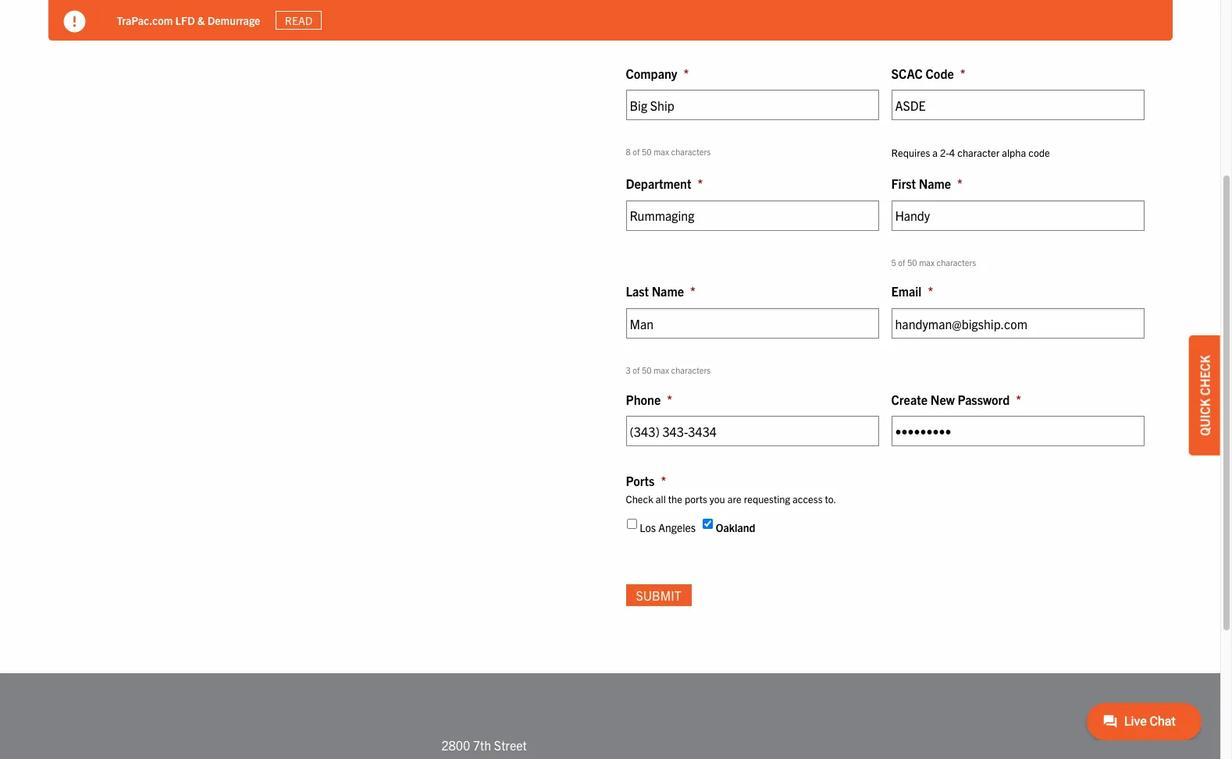 Task type: describe. For each thing, give the bounding box(es) containing it.
2-
[[940, 146, 949, 160]]

* right password
[[1016, 392, 1021, 407]]

of for first name
[[898, 257, 905, 268]]

ports
[[626, 473, 655, 489]]

new
[[931, 392, 955, 407]]

max for company
[[654, 146, 669, 157]]

street
[[494, 738, 527, 753]]

read
[[285, 13, 313, 27]]

character
[[958, 146, 1000, 160]]

check inside ports * check all the ports you are requesting access to.
[[626, 493, 654, 506]]

requires a 2-4 character alpha code
[[891, 146, 1050, 160]]

code
[[926, 65, 954, 81]]

trapac.com
[[117, 13, 173, 27]]

phone *
[[626, 392, 672, 407]]

create new password *
[[891, 392, 1021, 407]]

Los Angeles checkbox
[[627, 519, 637, 529]]

50 for last
[[642, 365, 652, 376]]

max for first
[[919, 257, 935, 268]]

50 for company
[[642, 146, 652, 157]]

scac
[[891, 65, 923, 81]]

* right last
[[690, 284, 696, 299]]

lfd
[[175, 13, 195, 27]]

requires
[[891, 146, 930, 160]]

phone
[[626, 392, 661, 407]]

7th
[[473, 738, 491, 753]]

2800
[[442, 738, 470, 753]]

of for last name
[[633, 365, 640, 376]]

name for first name
[[919, 176, 951, 191]]

scac code *
[[891, 65, 966, 81]]

oakland
[[716, 521, 756, 535]]

5 of 50 max characters
[[891, 257, 976, 268]]

are
[[728, 493, 742, 506]]

quick check link
[[1189, 336, 1221, 456]]

2800 7th street footer
[[0, 674, 1221, 760]]

last name *
[[626, 284, 696, 299]]

password
[[958, 392, 1010, 407]]

Oakland checkbox
[[703, 519, 713, 529]]

los
[[640, 521, 656, 535]]

code
[[1029, 146, 1050, 160]]

8 of 50 max characters
[[626, 146, 711, 157]]

first
[[891, 176, 916, 191]]

* inside ports * check all the ports you are requesting access to.
[[661, 473, 666, 489]]



Task type: locate. For each thing, give the bounding box(es) containing it.
3
[[626, 365, 631, 376]]

ports
[[685, 493, 707, 506]]

max for last
[[654, 365, 669, 376]]

0 vertical spatial 50
[[642, 146, 652, 157]]

demurrage
[[207, 13, 260, 27]]

ports * check all the ports you are requesting access to.
[[626, 473, 836, 506]]

last
[[626, 284, 649, 299]]

trapac.com lfd & demurrage
[[117, 13, 260, 27]]

1 vertical spatial max
[[919, 257, 935, 268]]

requesting
[[744, 493, 790, 506]]

* right company at the right top
[[684, 65, 689, 81]]

1 vertical spatial 50
[[907, 257, 917, 268]]

None submit
[[626, 585, 692, 607]]

characters for company *
[[671, 146, 711, 157]]

max up email *
[[919, 257, 935, 268]]

0 vertical spatial max
[[654, 146, 669, 157]]

50 for first
[[907, 257, 917, 268]]

max
[[654, 146, 669, 157], [919, 257, 935, 268], [654, 365, 669, 376]]

to.
[[825, 493, 836, 506]]

2 vertical spatial 50
[[642, 365, 652, 376]]

check
[[1197, 355, 1213, 396], [626, 493, 654, 506]]

of right 3
[[633, 365, 640, 376]]

5
[[891, 257, 896, 268]]

read link
[[276, 11, 322, 30]]

quick
[[1197, 398, 1213, 436]]

None text field
[[626, 90, 879, 121], [626, 201, 879, 231], [891, 201, 1144, 231], [626, 308, 879, 339], [626, 416, 879, 447], [626, 90, 879, 121], [626, 201, 879, 231], [891, 201, 1144, 231], [626, 308, 879, 339], [626, 416, 879, 447]]

alpha
[[1002, 146, 1026, 160]]

50 right 3
[[642, 365, 652, 376]]

create
[[891, 392, 928, 407]]

of right 5
[[898, 257, 905, 268]]

1 vertical spatial characters
[[937, 257, 976, 268]]

* right email
[[928, 284, 933, 299]]

2 vertical spatial of
[[633, 365, 640, 376]]

characters right 5
[[937, 257, 976, 268]]

of right 8
[[633, 146, 640, 157]]

name
[[919, 176, 951, 191], [652, 284, 684, 299]]

characters up department *
[[671, 146, 711, 157]]

1 vertical spatial of
[[898, 257, 905, 268]]

max up phone *
[[654, 365, 669, 376]]

2 vertical spatial max
[[654, 365, 669, 376]]

0 vertical spatial of
[[633, 146, 640, 157]]

characters up phone *
[[671, 365, 711, 376]]

quick check
[[1197, 355, 1213, 436]]

name for last name
[[652, 284, 684, 299]]

you
[[710, 493, 725, 506]]

3 of 50 max characters
[[626, 365, 711, 376]]

* right department at right top
[[698, 176, 703, 191]]

None text field
[[891, 90, 1144, 121], [891, 308, 1144, 339], [891, 90, 1144, 121], [891, 308, 1144, 339]]

name down a
[[919, 176, 951, 191]]

first name *
[[891, 176, 963, 191]]

0 vertical spatial name
[[919, 176, 951, 191]]

* right code
[[960, 65, 966, 81]]

2 vertical spatial characters
[[671, 365, 711, 376]]

* up all
[[661, 473, 666, 489]]

&
[[197, 13, 205, 27]]

4
[[949, 146, 955, 160]]

email *
[[891, 284, 933, 299]]

company *
[[626, 65, 689, 81]]

1 horizontal spatial check
[[1197, 355, 1213, 396]]

1 horizontal spatial name
[[919, 176, 951, 191]]

2800 7th street
[[442, 738, 527, 753]]

a
[[933, 146, 938, 160]]

characters for first name *
[[937, 257, 976, 268]]

0 horizontal spatial name
[[652, 284, 684, 299]]

of
[[633, 146, 640, 157], [898, 257, 905, 268], [633, 365, 640, 376]]

max up department at right top
[[654, 146, 669, 157]]

50 right 5
[[907, 257, 917, 268]]

None password field
[[891, 416, 1144, 447]]

characters for last name *
[[671, 365, 711, 376]]

all
[[656, 493, 666, 506]]

department
[[626, 176, 691, 191]]

0 vertical spatial check
[[1197, 355, 1213, 396]]

company
[[626, 65, 677, 81]]

los angeles
[[640, 521, 696, 535]]

50 right 8
[[642, 146, 652, 157]]

1 vertical spatial name
[[652, 284, 684, 299]]

1 vertical spatial check
[[626, 493, 654, 506]]

* right phone
[[667, 392, 672, 407]]

*
[[684, 65, 689, 81], [960, 65, 966, 81], [698, 176, 703, 191], [957, 176, 963, 191], [690, 284, 696, 299], [928, 284, 933, 299], [667, 392, 672, 407], [1016, 392, 1021, 407], [661, 473, 666, 489]]

check down ports
[[626, 493, 654, 506]]

check up the 'quick'
[[1197, 355, 1213, 396]]

characters
[[671, 146, 711, 157], [937, 257, 976, 268], [671, 365, 711, 376]]

50
[[642, 146, 652, 157], [907, 257, 917, 268], [642, 365, 652, 376]]

name right last
[[652, 284, 684, 299]]

* down requires a 2-4 character alpha code
[[957, 176, 963, 191]]

access
[[793, 493, 823, 506]]

the
[[668, 493, 682, 506]]

solid image
[[64, 11, 86, 33]]

angeles
[[659, 521, 696, 535]]

0 horizontal spatial check
[[626, 493, 654, 506]]

0 vertical spatial characters
[[671, 146, 711, 157]]

8
[[626, 146, 631, 157]]

department *
[[626, 176, 703, 191]]

email
[[891, 284, 922, 299]]

of for company
[[633, 146, 640, 157]]



Task type: vqa. For each thing, say whether or not it's contained in the screenshot.
THE 94607
no



